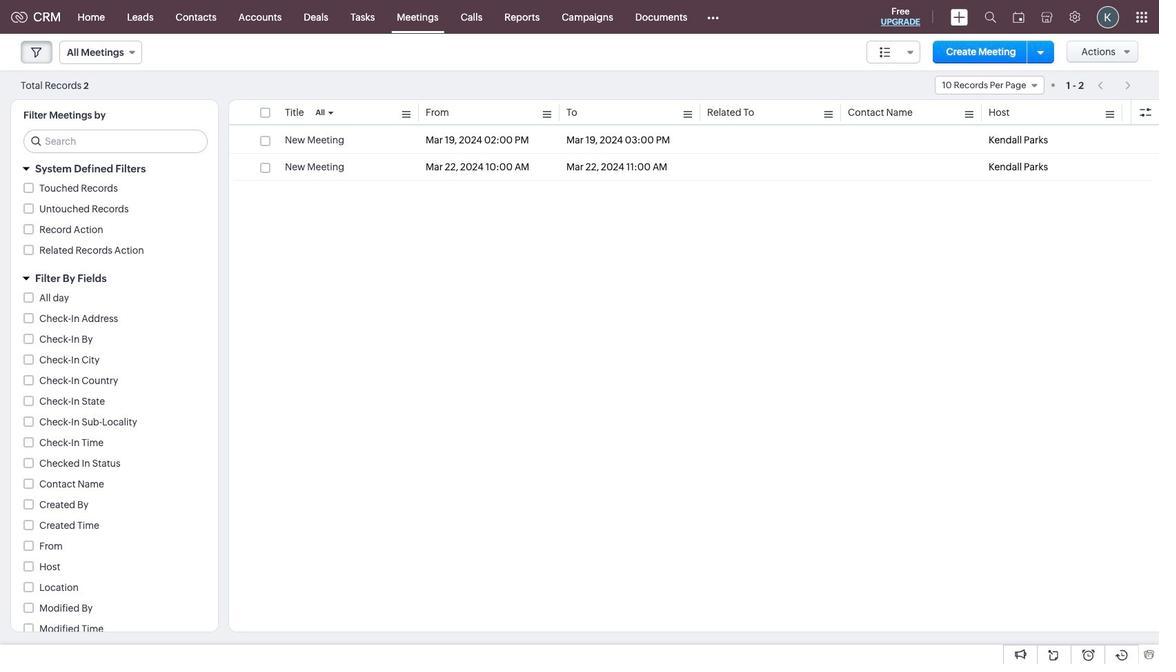 Task type: describe. For each thing, give the bounding box(es) containing it.
size image
[[880, 46, 891, 59]]

create menu element
[[943, 0, 977, 33]]

search element
[[977, 0, 1005, 34]]

calendar image
[[1014, 11, 1025, 22]]

profile element
[[1090, 0, 1128, 33]]

create menu image
[[951, 9, 969, 25]]

Other Modules field
[[699, 6, 729, 28]]

Search text field
[[24, 130, 207, 153]]

search image
[[985, 11, 997, 23]]



Task type: vqa. For each thing, say whether or not it's contained in the screenshot.
navigation
yes



Task type: locate. For each thing, give the bounding box(es) containing it.
none field size
[[867, 41, 921, 64]]

logo image
[[11, 11, 28, 22]]

navigation
[[1092, 75, 1139, 95]]

None field
[[59, 41, 142, 64], [867, 41, 921, 64], [935, 76, 1045, 95], [59, 41, 142, 64], [935, 76, 1045, 95]]

row group
[[229, 127, 1160, 181]]

profile image
[[1098, 6, 1120, 28]]



